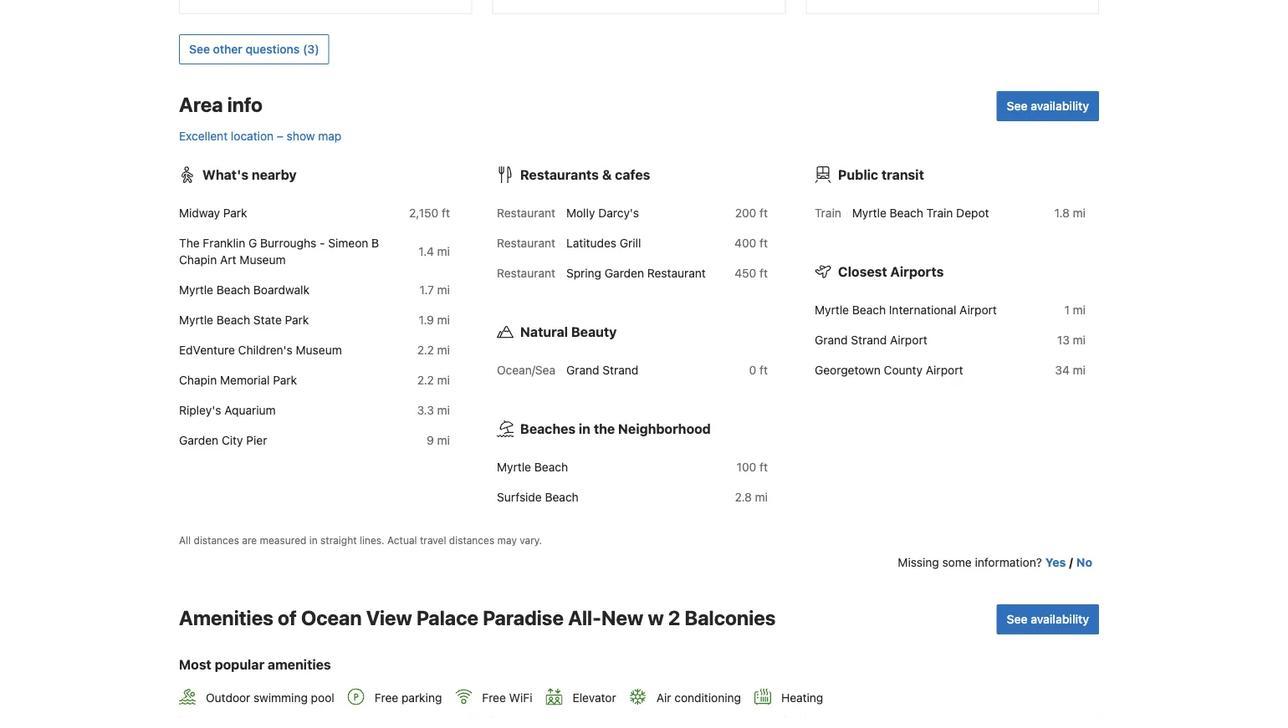 Task type: vqa. For each thing, say whether or not it's contained in the screenshot.


Task type: locate. For each thing, give the bounding box(es) containing it.
mi right the 1.7
[[437, 283, 450, 297]]

0 vertical spatial museum
[[240, 253, 286, 267]]

mi right 3.3 in the left of the page
[[437, 404, 450, 417]]

2 free from the left
[[482, 691, 506, 705]]

2 distances from the left
[[449, 535, 495, 546]]

1 vertical spatial airport
[[890, 333, 927, 347]]

1 vertical spatial museum
[[296, 343, 342, 357]]

train left depot
[[927, 206, 953, 220]]

city
[[222, 434, 243, 448]]

0 horizontal spatial museum
[[240, 253, 286, 267]]

most
[[179, 657, 211, 673]]

darcy's
[[598, 206, 639, 220]]

mi for grand strand airport
[[1073, 333, 1086, 347]]

100
[[737, 461, 757, 474]]

edventure
[[179, 343, 235, 357]]

mi right 2.8
[[755, 491, 768, 504]]

1 horizontal spatial distances
[[449, 535, 495, 546]]

1 horizontal spatial train
[[927, 206, 953, 220]]

9 mi
[[427, 434, 450, 448]]

3.3
[[417, 404, 434, 417]]

see availability button for area info
[[997, 91, 1099, 121]]

1 horizontal spatial strand
[[851, 333, 887, 347]]

chapin
[[179, 253, 217, 267], [179, 374, 217, 387]]

1 2.2 mi from the top
[[417, 343, 450, 357]]

beach for train
[[890, 206, 923, 220]]

beach down myrtle beach boardwalk
[[217, 313, 250, 327]]

1 2.2 from the top
[[417, 343, 434, 357]]

myrtle down closest at the right of page
[[815, 303, 849, 317]]

1 vertical spatial 2.2
[[417, 374, 434, 387]]

location
[[231, 129, 274, 143]]

myrtle up edventure
[[179, 313, 213, 327]]

beach for international
[[852, 303, 886, 317]]

0 vertical spatial availability
[[1031, 99, 1089, 113]]

outdoor
[[206, 691, 250, 705]]

in left 'the'
[[579, 421, 591, 437]]

ft for 2,150 ft
[[442, 206, 450, 220]]

beach down art
[[217, 283, 250, 297]]

grand for grand strand airport
[[815, 333, 848, 347]]

mi right 13
[[1073, 333, 1086, 347]]

2.2 up 3.3 in the left of the page
[[417, 374, 434, 387]]

0 horizontal spatial train
[[815, 206, 841, 220]]

mi down the 1.9 mi on the left
[[437, 343, 450, 357]]

2 2.2 mi from the top
[[417, 374, 450, 387]]

grand up georgetown
[[815, 333, 848, 347]]

airport right 'international'
[[960, 303, 997, 317]]

mi for myrtle beach boardwalk
[[437, 283, 450, 297]]

chapin down the the
[[179, 253, 217, 267]]

the
[[179, 236, 200, 250]]

strand
[[851, 333, 887, 347], [603, 363, 639, 377]]

1 see availability button from the top
[[997, 91, 1099, 121]]

0 vertical spatial see
[[189, 42, 210, 56]]

georgetown county airport
[[815, 363, 963, 377]]

0 horizontal spatial in
[[309, 535, 318, 546]]

museum right children's
[[296, 343, 342, 357]]

1 free from the left
[[375, 691, 398, 705]]

2.2 down "1.9"
[[417, 343, 434, 357]]

1 vertical spatial in
[[309, 535, 318, 546]]

1 vertical spatial see availability
[[1007, 613, 1089, 627]]

public
[[838, 167, 878, 183]]

strand up georgetown county airport
[[851, 333, 887, 347]]

1 see availability from the top
[[1007, 99, 1089, 113]]

myrtle down the the
[[179, 283, 213, 297]]

0 vertical spatial in
[[579, 421, 591, 437]]

air
[[656, 691, 671, 705]]

in left straight
[[309, 535, 318, 546]]

ft right 100
[[760, 461, 768, 474]]

0 vertical spatial see availability button
[[997, 91, 1099, 121]]

mi for myrtle beach international airport
[[1073, 303, 1086, 317]]

1.9 mi
[[419, 313, 450, 327]]

0 vertical spatial park
[[223, 206, 247, 220]]

1 horizontal spatial museum
[[296, 343, 342, 357]]

view
[[366, 606, 412, 630]]

0 vertical spatial chapin
[[179, 253, 217, 267]]

lines.
[[360, 535, 384, 546]]

restaurant
[[497, 206, 555, 220], [497, 236, 555, 250], [497, 266, 555, 280], [647, 266, 706, 280]]

mi
[[1073, 206, 1086, 220], [437, 245, 450, 258], [437, 283, 450, 297], [1073, 303, 1086, 317], [437, 313, 450, 327], [1073, 333, 1086, 347], [437, 343, 450, 357], [1073, 363, 1086, 377], [437, 374, 450, 387], [437, 404, 450, 417], [437, 434, 450, 448], [755, 491, 768, 504]]

2.2 mi down the 1.9 mi on the left
[[417, 343, 450, 357]]

grand for grand strand
[[566, 363, 599, 377]]

0 vertical spatial see availability
[[1007, 99, 1089, 113]]

0 ft
[[749, 363, 768, 377]]

museum down g
[[240, 253, 286, 267]]

ripley's
[[179, 404, 221, 417]]

train
[[815, 206, 841, 220], [927, 206, 953, 220]]

1 horizontal spatial in
[[579, 421, 591, 437]]

no
[[1077, 556, 1093, 570]]

train down public
[[815, 206, 841, 220]]

restaurant down restaurants
[[497, 206, 555, 220]]

mi right 34 in the right bottom of the page
[[1073, 363, 1086, 377]]

grand down beauty
[[566, 363, 599, 377]]

free wifi
[[482, 691, 533, 705]]

memorial
[[220, 374, 270, 387]]

garden city pier
[[179, 434, 267, 448]]

-
[[320, 236, 325, 250]]

spring garden restaurant
[[566, 266, 706, 280]]

myrtle down public
[[852, 206, 887, 220]]

distances right 'all'
[[194, 535, 239, 546]]

beach for boardwalk
[[217, 283, 250, 297]]

distances left may
[[449, 535, 495, 546]]

park
[[223, 206, 247, 220], [285, 313, 309, 327], [273, 374, 297, 387]]

see other questions (3) button
[[179, 34, 329, 64]]

chapin up ripley's
[[179, 374, 217, 387]]

ft right the 400
[[760, 236, 768, 250]]

1 mi
[[1065, 303, 1086, 317]]

1 vertical spatial chapin
[[179, 374, 217, 387]]

2 see availability button from the top
[[997, 605, 1099, 635]]

1 availability from the top
[[1031, 99, 1089, 113]]

ft for 200 ft
[[760, 206, 768, 220]]

&
[[602, 167, 612, 183]]

myrtle beach state park
[[179, 313, 309, 327]]

cafes
[[615, 167, 650, 183]]

beach down the transit
[[890, 206, 923, 220]]

2 vertical spatial airport
[[926, 363, 963, 377]]

0 vertical spatial strand
[[851, 333, 887, 347]]

restaurant left spring
[[497, 266, 555, 280]]

0 horizontal spatial garden
[[179, 434, 218, 448]]

international
[[889, 303, 956, 317]]

restaurant for spring garden restaurant
[[497, 266, 555, 280]]

beaches in the neighborhood
[[520, 421, 711, 437]]

0 vertical spatial 2.2 mi
[[417, 343, 450, 357]]

myrtle up surfside at the left bottom of the page
[[497, 461, 531, 474]]

restaurant left latitudes
[[497, 236, 555, 250]]

mi up 3.3 mi on the left
[[437, 374, 450, 387]]

chapin inside the franklin g burroughs - simeon b chapin art museum
[[179, 253, 217, 267]]

mi right 1
[[1073, 303, 1086, 317]]

in
[[579, 421, 591, 437], [309, 535, 318, 546]]

free left 'parking'
[[375, 691, 398, 705]]

information?
[[975, 556, 1042, 570]]

mi right "1.9"
[[437, 313, 450, 327]]

info
[[227, 93, 263, 116]]

0 horizontal spatial distances
[[194, 535, 239, 546]]

2 see availability from the top
[[1007, 613, 1089, 627]]

0 vertical spatial grand
[[815, 333, 848, 347]]

museum
[[240, 253, 286, 267], [296, 343, 342, 357]]

beaches
[[520, 421, 576, 437]]

restaurant left 450 on the top right of page
[[647, 266, 706, 280]]

airport down myrtle beach international airport
[[890, 333, 927, 347]]

ft for 450 ft
[[760, 266, 768, 280]]

myrtle for myrtle beach boardwalk
[[179, 283, 213, 297]]

1 vertical spatial strand
[[603, 363, 639, 377]]

strand for grand strand airport
[[851, 333, 887, 347]]

1 vertical spatial 2.2 mi
[[417, 374, 450, 387]]

conditioning
[[674, 691, 741, 705]]

beach for state
[[217, 313, 250, 327]]

availability for area info
[[1031, 99, 1089, 113]]

airport
[[960, 303, 997, 317], [890, 333, 927, 347], [926, 363, 963, 377]]

excellent location – show map
[[179, 129, 342, 143]]

1 chapin from the top
[[179, 253, 217, 267]]

myrtle beach international airport
[[815, 303, 997, 317]]

1.4 mi
[[419, 245, 450, 258]]

some
[[942, 556, 972, 570]]

0 horizontal spatial free
[[375, 691, 398, 705]]

availability for amenities of ocean view palace paradise all-new w 2 balconies
[[1031, 613, 1089, 627]]

molly
[[566, 206, 595, 220]]

0 horizontal spatial strand
[[603, 363, 639, 377]]

grand strand airport
[[815, 333, 927, 347]]

garden down ripley's
[[179, 434, 218, 448]]

burroughs
[[260, 236, 316, 250]]

1 horizontal spatial grand
[[815, 333, 848, 347]]

1 horizontal spatial free
[[482, 691, 506, 705]]

availability
[[1031, 99, 1089, 113], [1031, 613, 1089, 627]]

0 vertical spatial garden
[[605, 266, 644, 280]]

area info
[[179, 93, 263, 116]]

2 vertical spatial see
[[1007, 613, 1028, 627]]

see availability for area info
[[1007, 99, 1089, 113]]

ft right '2,150'
[[442, 206, 450, 220]]

excellent location – show map link
[[179, 129, 342, 143]]

see availability button for amenities of ocean view palace paradise all-new w 2 balconies
[[997, 605, 1099, 635]]

distances
[[194, 535, 239, 546], [449, 535, 495, 546]]

see availability for amenities of ocean view palace paradise all-new w 2 balconies
[[1007, 613, 1089, 627]]

mi for georgetown county airport
[[1073, 363, 1086, 377]]

show
[[287, 129, 315, 143]]

0
[[749, 363, 757, 377]]

1 vertical spatial grand
[[566, 363, 599, 377]]

popular
[[215, 657, 265, 673]]

1 vertical spatial see availability button
[[997, 605, 1099, 635]]

park right state
[[285, 313, 309, 327]]

ft for 400 ft
[[760, 236, 768, 250]]

1 vertical spatial see
[[1007, 99, 1028, 113]]

1 vertical spatial garden
[[179, 434, 218, 448]]

13
[[1057, 333, 1070, 347]]

0 horizontal spatial grand
[[566, 363, 599, 377]]

2.2 mi for museum
[[417, 343, 450, 357]]

airport right county
[[926, 363, 963, 377]]

myrtle for myrtle beach state park
[[179, 313, 213, 327]]

actual
[[387, 535, 417, 546]]

mi right 1.4 on the top left of page
[[437, 245, 450, 258]]

ft for 0 ft
[[760, 363, 768, 377]]

balconies
[[685, 606, 776, 630]]

park down children's
[[273, 374, 297, 387]]

beach
[[890, 206, 923, 220], [217, 283, 250, 297], [852, 303, 886, 317], [217, 313, 250, 327], [534, 461, 568, 474], [545, 491, 579, 504]]

2.2 mi up 3.3 mi on the left
[[417, 374, 450, 387]]

0 vertical spatial 2.2
[[417, 343, 434, 357]]

park up franklin
[[223, 206, 247, 220]]

2 2.2 from the top
[[417, 374, 434, 387]]

free left wifi
[[482, 691, 506, 705]]

ft right 200
[[760, 206, 768, 220]]

2.8 mi
[[735, 491, 768, 504]]

free for free parking
[[375, 691, 398, 705]]

strand down beauty
[[603, 363, 639, 377]]

2.2
[[417, 343, 434, 357], [417, 374, 434, 387]]

1 vertical spatial availability
[[1031, 613, 1089, 627]]

the franklin g burroughs - simeon b chapin art museum
[[179, 236, 379, 267]]

mi right "9"
[[437, 434, 450, 448]]

myrtle beach boardwalk
[[179, 283, 309, 297]]

ft right 450 on the top right of page
[[760, 266, 768, 280]]

chapin memorial park
[[179, 374, 297, 387]]

ft right 0
[[760, 363, 768, 377]]

transit
[[882, 167, 924, 183]]

2 availability from the top
[[1031, 613, 1089, 627]]

beach up grand strand airport
[[852, 303, 886, 317]]

w
[[648, 606, 664, 630]]

garden down grill
[[605, 266, 644, 280]]

myrtle for myrtle beach
[[497, 461, 531, 474]]



Task type: describe. For each thing, give the bounding box(es) containing it.
2,150
[[409, 206, 439, 220]]

myrtle for myrtle beach international airport
[[815, 303, 849, 317]]

midway park
[[179, 206, 247, 220]]

straight
[[320, 535, 357, 546]]

9
[[427, 434, 434, 448]]

myrtle beach train depot
[[852, 206, 989, 220]]

state
[[253, 313, 282, 327]]

neighborhood
[[618, 421, 711, 437]]

all distances are measured in straight lines. actual travel distances may vary.
[[179, 535, 542, 546]]

nearby
[[252, 167, 297, 183]]

georgetown
[[815, 363, 881, 377]]

surfside
[[497, 491, 542, 504]]

excellent
[[179, 129, 228, 143]]

1 train from the left
[[815, 206, 841, 220]]

all-
[[568, 606, 602, 630]]

2.2 for chapin memorial park
[[417, 374, 434, 387]]

midway
[[179, 206, 220, 220]]

airport for georgetown county airport
[[926, 363, 963, 377]]

mi right 1.8
[[1073, 206, 1086, 220]]

latitudes grill
[[566, 236, 641, 250]]

edventure children's museum
[[179, 343, 342, 357]]

depot
[[956, 206, 989, 220]]

0 vertical spatial airport
[[960, 303, 997, 317]]

2 train from the left
[[927, 206, 953, 220]]

2.2 mi for park
[[417, 374, 450, 387]]

2
[[668, 606, 680, 630]]

art
[[220, 253, 236, 267]]

natural
[[520, 324, 568, 340]]

beach up surfside beach
[[534, 461, 568, 474]]

mi for ripley's aquarium
[[437, 404, 450, 417]]

450
[[735, 266, 757, 280]]

see other questions (3)
[[189, 42, 319, 56]]

2.2 for edventure children's museum
[[417, 343, 434, 357]]

vary.
[[520, 535, 542, 546]]

map
[[318, 129, 342, 143]]

parking
[[402, 691, 442, 705]]

see for area info
[[1007, 99, 1028, 113]]

airport for grand strand airport
[[890, 333, 927, 347]]

pier
[[246, 434, 267, 448]]

see inside button
[[189, 42, 210, 56]]

all
[[179, 535, 191, 546]]

measured
[[260, 535, 306, 546]]

mi for surfside beach
[[755, 491, 768, 504]]

2,150 ft
[[409, 206, 450, 220]]

what's
[[202, 167, 248, 183]]

amenities
[[268, 657, 331, 673]]

mi for chapin memorial park
[[437, 374, 450, 387]]

missing
[[898, 556, 939, 570]]

simeon
[[328, 236, 368, 250]]

restaurants & cafes
[[520, 167, 650, 183]]

paradise
[[483, 606, 564, 630]]

travel
[[420, 535, 446, 546]]

1 distances from the left
[[194, 535, 239, 546]]

museum inside the franklin g burroughs - simeon b chapin art museum
[[240, 253, 286, 267]]

no button
[[1077, 555, 1093, 571]]

restaurant for molly darcy's
[[497, 206, 555, 220]]

restaurant for latitudes grill
[[497, 236, 555, 250]]

area
[[179, 93, 223, 116]]

public transit
[[838, 167, 924, 183]]

see for amenities of ocean view palace paradise all-new w 2 balconies
[[1007, 613, 1028, 627]]

county
[[884, 363, 923, 377]]

strand for grand strand
[[603, 363, 639, 377]]

mi for myrtle beach state park
[[437, 313, 450, 327]]

b
[[372, 236, 379, 250]]

400
[[735, 236, 757, 250]]

restaurants
[[520, 167, 599, 183]]

200
[[735, 206, 757, 220]]

mi for the franklin g burroughs - simeon b chapin art museum
[[437, 245, 450, 258]]

beauty
[[571, 324, 617, 340]]

swimming
[[254, 691, 308, 705]]

2 chapin from the top
[[179, 374, 217, 387]]

34
[[1055, 363, 1070, 377]]

outdoor swimming pool
[[206, 691, 334, 705]]

mi for edventure children's museum
[[437, 343, 450, 357]]

natural beauty
[[520, 324, 617, 340]]

may
[[497, 535, 517, 546]]

what's nearby
[[202, 167, 297, 183]]

ripley's aquarium
[[179, 404, 276, 417]]

ft for 100 ft
[[760, 461, 768, 474]]

1
[[1065, 303, 1070, 317]]

palace
[[417, 606, 479, 630]]

/
[[1069, 556, 1073, 570]]

air conditioning
[[656, 691, 741, 705]]

free parking
[[375, 691, 442, 705]]

1.9
[[419, 313, 434, 327]]

ocean
[[301, 606, 362, 630]]

franklin
[[203, 236, 245, 250]]

1 horizontal spatial garden
[[605, 266, 644, 280]]

pool
[[311, 691, 334, 705]]

ocean/sea
[[497, 363, 556, 377]]

free for free wifi
[[482, 691, 506, 705]]

other
[[213, 42, 242, 56]]

questions
[[246, 42, 300, 56]]

the
[[594, 421, 615, 437]]

wifi
[[509, 691, 533, 705]]

molly darcy's
[[566, 206, 639, 220]]

450 ft
[[735, 266, 768, 280]]

myrtle for myrtle beach train depot
[[852, 206, 887, 220]]

elevator
[[573, 691, 616, 705]]

amenities
[[179, 606, 273, 630]]

1.8
[[1054, 206, 1070, 220]]

2 vertical spatial park
[[273, 374, 297, 387]]

mi for garden city pier
[[437, 434, 450, 448]]

(3)
[[303, 42, 319, 56]]

beach down myrtle beach
[[545, 491, 579, 504]]

–
[[277, 129, 284, 143]]

airports
[[890, 264, 944, 280]]

1 vertical spatial park
[[285, 313, 309, 327]]



